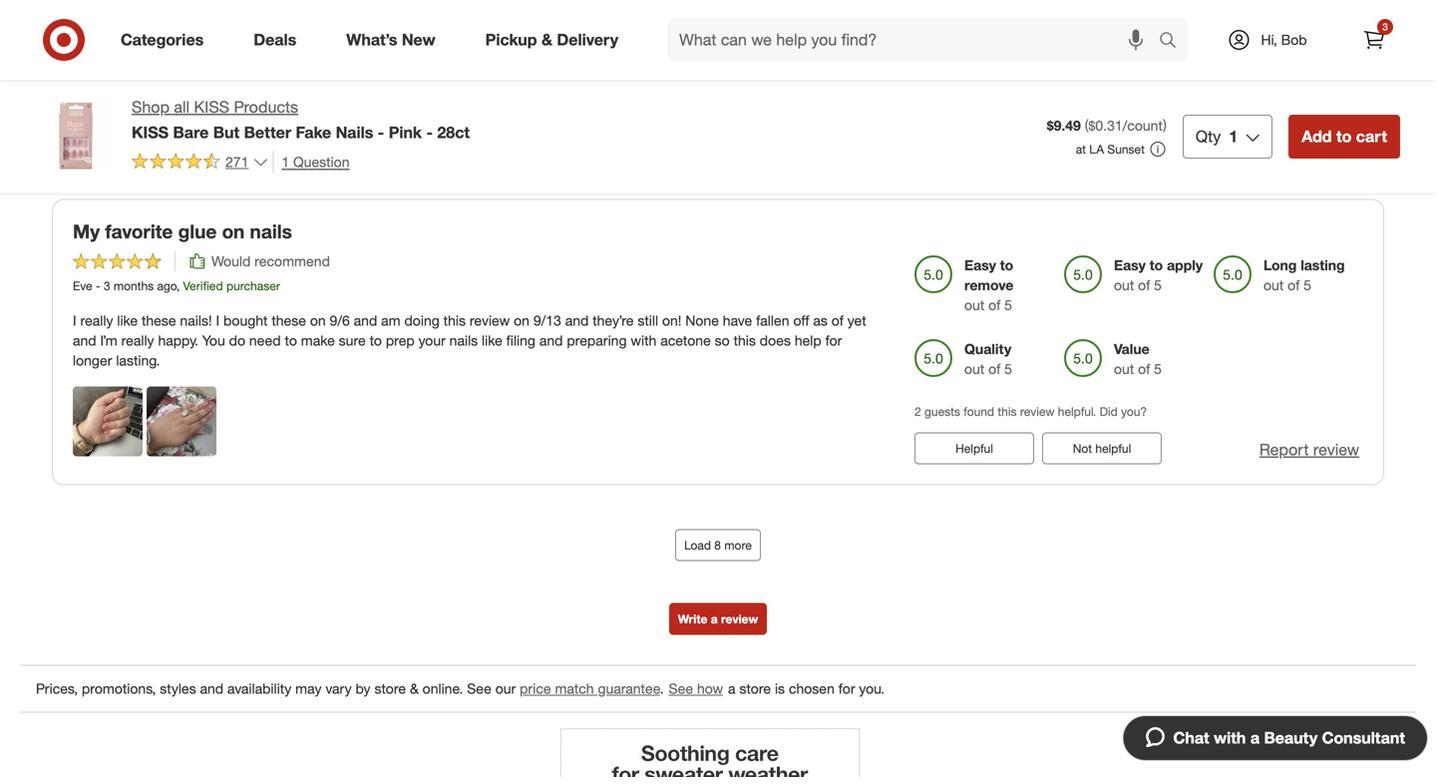 Task type: locate. For each thing, give the bounding box(es) containing it.
this up your
[[444, 312, 466, 329]]

3 right eve at the top left of the page
[[104, 279, 110, 294]]

of inside i really like these nails! i bought these on 9/6 and am doing this review on 9/13 and they're still on! none have fallen off as of yet and i'm really happy. you do need to make sure to prep your nails like filing and preparing with acetone so this does help for longer lasting.
[[832, 312, 844, 329]]

9/6
[[330, 312, 350, 329]]

out
[[965, 58, 985, 76], [1114, 58, 1135, 76], [1114, 277, 1135, 294], [1264, 277, 1284, 294], [965, 297, 985, 314], [965, 360, 985, 378], [1114, 360, 1135, 378]]

0 vertical spatial report review
[[1260, 138, 1360, 157]]

1 vertical spatial not helpful
[[1073, 441, 1132, 456]]

really up i'm
[[80, 312, 113, 329]]

you?
[[1121, 404, 1147, 419]]

report review
[[1260, 138, 1360, 157], [1260, 440, 1360, 459]]

review inside i really like these nails! i bought these on 9/6 and am doing this review on 9/13 and they're still on! none have fallen off as of yet and i'm really happy. you do need to make sure to prep your nails like filing and preparing with acetone so this does help for longer lasting.
[[470, 312, 510, 329]]

& down trying
[[542, 30, 553, 49]]

this right found
[[998, 404, 1017, 419]]

long lasting out of 5
[[1114, 38, 1196, 76], [1264, 257, 1345, 294]]

filing
[[506, 332, 536, 349]]

not down (
[[1073, 139, 1092, 154]]

what's
[[346, 30, 397, 49]]

and up preparing
[[565, 312, 589, 329]]

qty 1
[[1196, 127, 1238, 146]]

kiss up the 'but'
[[194, 97, 230, 117]]

0 vertical spatial report
[[1260, 138, 1309, 157]]

-
[[378, 123, 384, 142], [426, 123, 433, 142], [96, 279, 100, 294]]

0 vertical spatial this
[[444, 312, 466, 329]]

i
[[73, 312, 76, 329], [216, 312, 220, 329]]

0 vertical spatial a
[[711, 611, 718, 626]]

3 right bob at the right top of the page
[[1383, 20, 1388, 33]]

2 store from the left
[[740, 680, 771, 697]]

kiss down shop
[[132, 123, 169, 142]]

0 vertical spatial not
[[1073, 139, 1092, 154]]

1 horizontal spatial -
[[378, 123, 384, 142]]

1 horizontal spatial i
[[216, 312, 220, 329]]

none
[[686, 312, 719, 329]]

easy up remove
[[965, 257, 997, 274]]

0 horizontal spatial 1
[[282, 153, 289, 170]]

2 report from the top
[[1260, 440, 1309, 459]]

1 vertical spatial lasting
[[1301, 257, 1345, 274]]

1
[[1229, 127, 1238, 146], [282, 153, 289, 170]]

0 horizontal spatial with
[[631, 332, 657, 349]]

1 vertical spatial long lasting out of 5
[[1264, 257, 1345, 294]]

0 horizontal spatial store
[[375, 680, 406, 697]]

2
[[915, 404, 921, 419]]

helpful down $9.49 ( $0.31 /count )
[[1096, 139, 1132, 154]]

with right chat
[[1214, 728, 1246, 748]]

0 vertical spatial with
[[631, 332, 657, 349]]

0 horizontal spatial see
[[467, 680, 492, 697]]

do
[[229, 332, 245, 349]]

and left "great"
[[207, 10, 230, 27]]

this down "have"
[[734, 332, 756, 349]]

1 not helpful from the top
[[1073, 139, 1132, 154]]

1 horizontal spatial like
[[482, 332, 503, 349]]

0 vertical spatial long lasting out of 5
[[1114, 38, 1196, 76]]

to right need
[[285, 332, 297, 349]]

2 report review button from the top
[[1260, 438, 1360, 461]]

to right 'sure'
[[370, 332, 382, 349]]

0 horizontal spatial &
[[410, 680, 419, 697]]

helpful
[[1096, 139, 1132, 154], [1096, 441, 1132, 456]]

0 vertical spatial like
[[117, 312, 138, 329]]

on!
[[662, 312, 682, 329]]

prices,
[[36, 680, 78, 697]]

1 horizontal spatial 1
[[1229, 127, 1238, 146]]

to
[[146, 10, 159, 27], [569, 10, 581, 27], [1337, 127, 1352, 146], [1000, 257, 1014, 274], [1150, 257, 1163, 274], [285, 332, 297, 349], [370, 332, 382, 349]]

- left "28ct"
[[426, 123, 433, 142]]

not helpful down $0.31
[[1073, 139, 1132, 154]]

write
[[678, 611, 708, 626]]

1 down better
[[282, 153, 289, 170]]

1 vertical spatial helpful
[[1096, 441, 1132, 456]]

1 question link
[[273, 150, 350, 173]]

long left the search button
[[1114, 38, 1148, 56]]

on right put
[[187, 10, 203, 27]]

helpful for first not helpful button
[[1096, 139, 1132, 154]]

0 vertical spatial helpful
[[1096, 139, 1132, 154]]

0 horizontal spatial i
[[73, 312, 76, 329]]

long right apply
[[1264, 257, 1297, 274]]

chat with a beauty consultant button
[[1123, 715, 1429, 761]]

2 guests found this review helpful. did you?
[[915, 404, 1147, 419]]

1 horizontal spatial long
[[1264, 257, 1297, 274]]

sure
[[339, 332, 366, 349]]

1 these from the left
[[142, 312, 176, 329]]

doing
[[405, 312, 440, 329]]

0 vertical spatial 1
[[1229, 127, 1238, 146]]

1 vertical spatial kiss
[[132, 123, 169, 142]]

see left our
[[467, 680, 492, 697]]

categories link
[[104, 18, 229, 62]]

1 vertical spatial long
[[1264, 257, 1297, 274]]

these up need
[[272, 312, 306, 329]]

these up happy.
[[142, 312, 176, 329]]

1 vertical spatial nails
[[450, 332, 478, 349]]

and up longer
[[73, 332, 96, 349]]

better
[[244, 123, 291, 142]]

2 horizontal spatial -
[[426, 123, 433, 142]]

like
[[117, 312, 138, 329], [482, 332, 503, 349]]

consultant
[[1322, 728, 1406, 748]]

1 right the qty
[[1229, 127, 1238, 146]]

did
[[1100, 404, 1118, 419]]

report review for 1st 'report review' button from the top
[[1260, 138, 1360, 157]]

does
[[760, 332, 791, 349]]

not helpful for first not helpful button
[[1073, 139, 1132, 154]]

like left the filing
[[482, 332, 503, 349]]

pickup & delivery link
[[469, 18, 643, 62]]

0 vertical spatial &
[[542, 30, 553, 49]]

of inside easy to apply out of 5
[[1138, 277, 1150, 294]]

0 vertical spatial 3
[[1383, 20, 1388, 33]]

like up i'm
[[117, 312, 138, 329]]

1 vertical spatial report review button
[[1260, 438, 1360, 461]]

easy to remove out of 5
[[965, 257, 1014, 314]]

1 i from the left
[[73, 312, 76, 329]]

easy for easy to apply
[[1114, 257, 1146, 274]]

easy inside easy to apply out of 5
[[1114, 257, 1146, 274]]

how
[[697, 680, 723, 697]]

2 vertical spatial a
[[1251, 728, 1260, 748]]

1 vertical spatial this
[[734, 332, 756, 349]]

happy.
[[158, 332, 198, 349]]

easy inside the easy to remove out of 5
[[965, 257, 997, 274]]

1 vertical spatial a
[[728, 680, 736, 697]]

store left is
[[740, 680, 771, 697]]

0 horizontal spatial long lasting out of 5
[[1114, 38, 1196, 76]]

more
[[725, 538, 752, 553]]

.
[[660, 680, 664, 697]]

helpful
[[956, 441, 994, 456]]

0 vertical spatial not helpful
[[1073, 139, 1132, 154]]

i up you
[[216, 312, 220, 329]]

lasting
[[1151, 38, 1196, 56], [1301, 257, 1345, 274]]

0 horizontal spatial a
[[711, 611, 718, 626]]

2 vertical spatial this
[[998, 404, 1017, 419]]

1 vertical spatial not helpful button
[[1043, 432, 1162, 464]]

for down as
[[826, 332, 842, 349]]

guests
[[925, 404, 961, 419]]

thing
[[337, 10, 368, 27]]

trying
[[530, 10, 565, 27]]

0 vertical spatial not helpful button
[[1043, 130, 1162, 162]]

store right by
[[375, 680, 406, 697]]

to inside easy to apply out of 5
[[1150, 257, 1163, 274]]

0 vertical spatial report review button
[[1260, 136, 1360, 159]]

nails up the would recommend
[[250, 220, 292, 243]]

so
[[715, 332, 730, 349]]

lolll
[[816, 10, 857, 27]]

bob
[[1282, 31, 1307, 48]]

chat
[[1174, 728, 1210, 748]]

1 horizontal spatial store
[[740, 680, 771, 697]]

2 report review from the top
[[1260, 440, 1360, 459]]

0 vertical spatial kiss
[[194, 97, 230, 117]]

0 vertical spatial lasting
[[1151, 38, 1196, 56]]

- left pink
[[378, 123, 384, 142]]

a left beauty
[[1251, 728, 1260, 748]]

1 vertical spatial not
[[1073, 441, 1092, 456]]

of inside value out of 5
[[1138, 360, 1150, 378]]

is
[[775, 680, 785, 697]]

nails!
[[180, 312, 212, 329]]

availability
[[227, 680, 292, 697]]

1 vertical spatial really
[[121, 332, 154, 349]]

1 horizontal spatial long lasting out of 5
[[1264, 257, 1345, 294]]

not helpful down did
[[1073, 441, 1132, 456]]

at la sunset
[[1076, 142, 1145, 156]]

2 not helpful from the top
[[1073, 441, 1132, 456]]

)
[[1163, 117, 1167, 134]]

easy right 'cute!!'
[[114, 10, 143, 27]]

cart
[[1357, 127, 1388, 146]]

search button
[[1150, 18, 1198, 66]]

and down 9/13
[[540, 332, 563, 349]]

to right add
[[1337, 127, 1352, 146]]

not down helpful. on the right
[[1073, 441, 1092, 456]]

1 vertical spatial for
[[839, 680, 855, 697]]

need
[[249, 332, 281, 349]]

2 i from the left
[[216, 312, 220, 329]]

1 vertical spatial with
[[1214, 728, 1246, 748]]

a right 'write'
[[711, 611, 718, 626]]

of inside quality out of 5
[[989, 360, 1001, 378]]

1 horizontal spatial see
[[669, 680, 693, 697]]

easy left apply
[[1114, 257, 1146, 274]]

la
[[1090, 142, 1104, 156]]

1 helpful from the top
[[1096, 139, 1132, 154]]

1 vertical spatial report review
[[1260, 440, 1360, 459]]

i really like these nails! i bought these on 9/6 and am doing this review on 9/13 and they're still on! none have fallen off as of yet and i'm really happy. you do need to make sure to prep your nails like filing and preparing with acetone so this does help for longer lasting.
[[73, 312, 867, 369]]

found
[[964, 404, 995, 419]]

0 vertical spatial for
[[826, 332, 842, 349]]

see how button
[[668, 678, 724, 700]]

with
[[631, 332, 657, 349], [1214, 728, 1246, 748]]

hi,
[[1261, 31, 1278, 48]]

only
[[307, 10, 333, 27]]

quality out of 5
[[965, 340, 1012, 378]]

0 horizontal spatial really
[[80, 312, 113, 329]]

1 horizontal spatial nails
[[450, 332, 478, 349]]

for left you.
[[839, 680, 855, 697]]

glue
[[178, 220, 217, 243]]

0 vertical spatial really
[[80, 312, 113, 329]]

see right .
[[669, 680, 693, 697]]

question
[[293, 153, 350, 170]]

2 these from the left
[[272, 312, 306, 329]]

1 inside 1 question link
[[282, 153, 289, 170]]

nails
[[336, 123, 373, 142]]

what's new link
[[329, 18, 461, 62]]

1 horizontal spatial these
[[272, 312, 306, 329]]

with inside i really like these nails! i bought these on 9/6 and am doing this review on 9/13 and they're still on! none have fallen off as of yet and i'm really happy. you do need to make sure to prep your nails like filing and preparing with acetone so this does help for longer lasting.
[[631, 332, 657, 349]]

to left apply
[[1150, 257, 1163, 274]]

a
[[711, 611, 718, 626], [728, 680, 736, 697], [1251, 728, 1260, 748]]

0 horizontal spatial long
[[1114, 38, 1148, 56]]

with down still
[[631, 332, 657, 349]]

1 horizontal spatial 3
[[1383, 20, 1388, 33]]

on
[[187, 10, 203, 27], [222, 220, 245, 243], [310, 312, 326, 329], [514, 312, 530, 329]]

easy for easy to remove
[[965, 257, 997, 274]]

2 horizontal spatial easy
[[1114, 257, 1146, 274]]

1 horizontal spatial &
[[542, 30, 553, 49]]

0 horizontal spatial like
[[117, 312, 138, 329]]

0 vertical spatial nails
[[250, 220, 292, 243]]

deals link
[[237, 18, 321, 62]]

add to cart button
[[1289, 115, 1401, 158]]

advertisement region
[[561, 729, 860, 777]]

load
[[684, 538, 711, 553]]

see
[[467, 680, 492, 697], [669, 680, 693, 697]]

easy
[[114, 10, 143, 27], [965, 257, 997, 274], [1114, 257, 1146, 274]]

1 vertical spatial report
[[1260, 440, 1309, 459]]

& left online.
[[410, 680, 419, 697]]

1 report from the top
[[1260, 138, 1309, 157]]

1 vertical spatial 3
[[104, 279, 110, 294]]

to up remove
[[1000, 257, 1014, 274]]

review inside button
[[721, 611, 758, 626]]

sunset
[[1108, 142, 1145, 156]]

great
[[234, 10, 266, 27]]

- right eve at the top left of the page
[[96, 279, 100, 294]]

1 vertical spatial 1
[[282, 153, 289, 170]]

helpful down did
[[1096, 441, 1132, 456]]

report review for first 'report review' button from the bottom
[[1260, 440, 1360, 459]]

nails right your
[[450, 332, 478, 349]]

really up lasting.
[[121, 332, 154, 349]]

a right how
[[728, 680, 736, 697]]

1 horizontal spatial easy
[[965, 257, 997, 274]]

1 report review from the top
[[1260, 138, 1360, 157]]

1 horizontal spatial with
[[1214, 728, 1246, 748]]

0 horizontal spatial these
[[142, 312, 176, 329]]

0 horizontal spatial -
[[96, 279, 100, 294]]

would
[[372, 10, 409, 27]]

i down eve at the top left of the page
[[73, 312, 76, 329]]

online.
[[423, 680, 463, 697]]

2 helpful from the top
[[1096, 441, 1132, 456]]



Task type: describe. For each thing, give the bounding box(es) containing it.
bought
[[223, 312, 268, 329]]

to inside the easy to remove out of 5
[[1000, 257, 1014, 274]]

out inside quality out of 5
[[965, 360, 985, 378]]

qty
[[1196, 127, 1221, 146]]

fallen
[[756, 312, 790, 329]]

they're
[[593, 312, 634, 329]]

they
[[696, 10, 723, 27]]

favorite
[[105, 220, 173, 243]]

help
[[795, 332, 822, 349]]

but
[[213, 123, 240, 142]]

8
[[715, 538, 721, 553]]

new
[[402, 30, 436, 49]]

may
[[295, 680, 322, 697]]

styles
[[160, 680, 196, 697]]

not helpful for first not helpful button from the bottom of the page
[[1073, 441, 1132, 456]]

add
[[1302, 127, 1332, 146]]

2 horizontal spatial a
[[1251, 728, 1260, 748]]

bubbles
[[622, 10, 673, 27]]

at
[[1076, 142, 1086, 156]]

1 horizontal spatial really
[[121, 332, 154, 349]]

would
[[211, 253, 251, 270]]

1 horizontal spatial lasting
[[1301, 257, 1345, 274]]

to left put
[[146, 10, 159, 27]]

,
[[176, 279, 180, 294]]

purchaser
[[226, 279, 280, 294]]

pink
[[389, 123, 422, 142]]

price
[[520, 680, 551, 697]]

fake
[[296, 123, 331, 142]]

i'm
[[100, 332, 117, 349]]

am
[[381, 312, 401, 329]]

and right styles
[[200, 680, 224, 697]]

still
[[638, 312, 659, 329]]

1 not helpful button from the top
[[1043, 130, 1162, 162]]

1 horizontal spatial this
[[734, 332, 756, 349]]

helpful for first not helpful button from the bottom of the page
[[1096, 441, 1132, 456]]

out inside easy to apply out of 5
[[1114, 277, 1135, 294]]

longer
[[73, 352, 112, 369]]

0 horizontal spatial this
[[444, 312, 466, 329]]

helpful button
[[915, 432, 1035, 464]]

0 horizontal spatial lasting
[[1151, 38, 1196, 56]]

out inside value out of 5
[[1114, 360, 1135, 378]]

5 inside easy to apply out of 5
[[1154, 277, 1162, 294]]

as
[[813, 312, 828, 329]]

on up make
[[310, 312, 326, 329]]

ago
[[157, 279, 176, 294]]

prep
[[386, 332, 415, 349]]

2 see from the left
[[669, 680, 693, 697]]

0 horizontal spatial easy
[[114, 10, 143, 27]]

price match guarantee link
[[520, 680, 660, 697]]

/count
[[1123, 117, 1163, 134]]

$0.31
[[1089, 117, 1123, 134]]

show
[[727, 10, 760, 27]]

271 link
[[132, 150, 269, 175]]

1 report review button from the top
[[1260, 136, 1360, 159]]

1 question
[[282, 153, 350, 170]]

shop all kiss products kiss bare but better fake nails - pink - 28ct
[[132, 97, 470, 142]]

0 horizontal spatial nails
[[250, 220, 292, 243]]

5 inside value out of 5
[[1154, 360, 1162, 378]]

promotions,
[[82, 680, 156, 697]]

What can we help you find? suggestions appear below search field
[[667, 18, 1164, 62]]

you
[[202, 332, 225, 349]]

chosen
[[789, 680, 835, 697]]

acetone
[[661, 332, 711, 349]]

shop
[[132, 97, 170, 117]]

cute!!
[[73, 10, 110, 27]]

quality
[[965, 340, 1012, 358]]

image of kiss bare but better fake nails - pink - 28ct image
[[36, 96, 116, 176]]

would recommend
[[211, 253, 330, 270]]

have
[[723, 312, 752, 329]]

add to cart
[[1302, 127, 1388, 146]]

match
[[555, 680, 594, 697]]

and up 'sure'
[[354, 312, 377, 329]]

0 horizontal spatial kiss
[[132, 123, 169, 142]]

out of 5
[[965, 58, 1012, 76]]

$9.49 ( $0.31 /count )
[[1047, 117, 1167, 134]]

guest review image 2 of 2, zoom in image
[[147, 386, 216, 456]]

delivery
[[557, 30, 619, 49]]

recommend
[[255, 253, 330, 270]]

1 horizontal spatial a
[[728, 680, 736, 697]]

3 inside 3 link
[[1383, 20, 1388, 33]]

1 vertical spatial like
[[482, 332, 503, 349]]

avoid
[[585, 10, 618, 27]]

5 inside quality out of 5
[[1005, 360, 1012, 378]]

make
[[301, 332, 335, 349]]

& inside 'link'
[[542, 30, 553, 49]]

write a review button
[[669, 603, 767, 635]]

for inside i really like these nails! i bought these on 9/6 and am doing this review on 9/13 and they're still on! none have fallen off as of yet and i'm really happy. you do need to make sure to prep your nails like filing and preparing with acetone so this does help for longer lasting.
[[826, 332, 842, 349]]

1 store from the left
[[375, 680, 406, 697]]

categories
[[121, 30, 204, 49]]

nails inside i really like these nails! i bought these on 9/6 and am doing this review on 9/13 and they're still on! none have fallen off as of yet and i'm really happy. you do need to make sure to prep your nails like filing and preparing with acetone so this does help for longer lasting.
[[450, 332, 478, 349]]

report for first 'report review' button from the bottom
[[1260, 440, 1309, 459]]

with inside button
[[1214, 728, 1246, 748]]

(
[[1085, 117, 1089, 134]]

beauty
[[1264, 728, 1318, 748]]

bare
[[173, 123, 209, 142]]

on up would
[[222, 220, 245, 243]]

lasting.
[[116, 352, 160, 369]]

what's new
[[346, 30, 436, 49]]

put
[[163, 10, 183, 27]]

error
[[480, 10, 510, 27]]

0 horizontal spatial 3
[[104, 279, 110, 294]]

by
[[356, 680, 371, 697]]

1 not from the top
[[1073, 139, 1092, 154]]

out inside the easy to remove out of 5
[[965, 297, 985, 314]]

0 vertical spatial long
[[1114, 38, 1148, 56]]

our
[[496, 680, 516, 697]]

preparing
[[567, 332, 627, 349]]

9/13
[[534, 312, 561, 329]]

2 not helpful button from the top
[[1043, 432, 1162, 464]]

1 vertical spatial &
[[410, 680, 419, 697]]

2 horizontal spatial this
[[998, 404, 1017, 419]]

yet
[[848, 312, 867, 329]]

1 horizontal spatial kiss
[[194, 97, 230, 117]]

to up delivery
[[569, 10, 581, 27]]

1 see from the left
[[467, 680, 492, 697]]

eve - 3 months ago , verified purchaser
[[73, 279, 280, 294]]

pickup
[[485, 30, 537, 49]]

chat with a beauty consultant
[[1174, 728, 1406, 748]]

to inside button
[[1337, 127, 1352, 146]]

5 inside the easy to remove out of 5
[[1005, 297, 1012, 314]]

on up the filing
[[514, 312, 530, 329]]

of inside the easy to remove out of 5
[[989, 297, 1001, 314]]

$9.49
[[1047, 117, 1081, 134]]

guest review image 1 of 2, zoom in image
[[73, 386, 143, 456]]

report for 1st 'report review' button from the top
[[1260, 138, 1309, 157]]

through
[[764, 10, 812, 27]]

2 not from the top
[[1073, 441, 1092, 456]]



Task type: vqa. For each thing, say whether or not it's contained in the screenshot.
Report review button
yes



